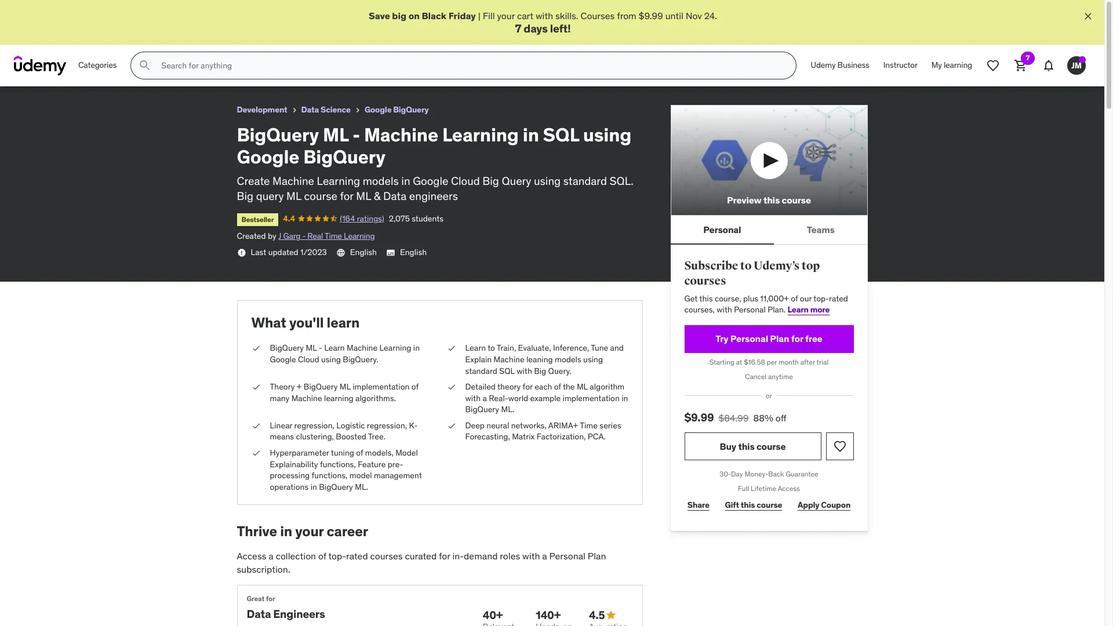Task type: locate. For each thing, give the bounding box(es) containing it.
1 vertical spatial sql
[[500, 366, 515, 376]]

0 vertical spatial access
[[778, 484, 800, 493]]

nov
[[686, 10, 702, 21]]

1 horizontal spatial 7
[[1026, 53, 1030, 62]]

2 vertical spatial data
[[247, 608, 271, 621]]

big down "leaning"
[[534, 366, 547, 376]]

with down detailed
[[465, 393, 481, 404]]

xsmall image down what
[[251, 343, 261, 354]]

rated inside get this course, plus 11,000+ of our top-rated courses, with personal plan.
[[829, 293, 849, 304]]

with down "leaning"
[[517, 366, 532, 376]]

0 horizontal spatial data
[[247, 608, 271, 621]]

of inside get this course, plus 11,000+ of our top-rated courses, with personal plan.
[[791, 293, 798, 304]]

1 vertical spatial top-
[[329, 551, 346, 562]]

buy this course button
[[685, 433, 822, 461]]

ml left &
[[356, 189, 371, 203]]

courses left "curated"
[[370, 551, 403, 562]]

students
[[412, 213, 444, 224]]

bigquery ml - machine learning in sql using google bigquery create machine learning models in google cloud big query using standard sql. big query ml course for ml & data engineers
[[237, 123, 634, 203]]

using left bigquery.
[[321, 354, 341, 365]]

1 horizontal spatial regression,
[[367, 420, 407, 431]]

0 horizontal spatial courses
[[370, 551, 403, 562]]

fill
[[483, 10, 495, 21]]

xsmall image left linear
[[251, 420, 261, 432]]

share
[[688, 500, 710, 511]]

left!
[[550, 22, 571, 36]]

implementation up algorithms.
[[353, 382, 410, 392]]

course for buy this course
[[757, 441, 786, 452]]

1 vertical spatial big
[[237, 189, 254, 203]]

0 horizontal spatial $9.99
[[639, 10, 663, 21]]

regression, up the tree.
[[367, 420, 407, 431]]

udemy business link
[[804, 52, 877, 80]]

1 horizontal spatial models
[[555, 354, 582, 365]]

2 vertical spatial -
[[319, 343, 322, 353]]

$84.99
[[719, 412, 749, 424]]

0 horizontal spatial -
[[302, 231, 306, 241]]

udemy
[[811, 60, 836, 70]]

personal up $16.58
[[731, 333, 769, 345]]

a down detailed
[[483, 393, 487, 404]]

0 vertical spatial sql
[[543, 123, 579, 147]]

1 vertical spatial cloud
[[298, 354, 319, 365]]

2 horizontal spatial data
[[383, 189, 407, 203]]

with inside the detailed theory for each of the ml algorithm with a real-world example implementation in bigquery ml.
[[465, 393, 481, 404]]

udemy image
[[14, 56, 67, 76]]

implementation down algorithm
[[563, 393, 620, 404]]

top- up more
[[814, 293, 829, 304]]

xsmall image for theory
[[251, 382, 261, 393]]

with
[[536, 10, 553, 21], [717, 305, 732, 315], [517, 366, 532, 376], [465, 393, 481, 404], [523, 551, 540, 562]]

udemy's
[[754, 259, 800, 273]]

categories
[[78, 60, 117, 70]]

Search for anything text field
[[159, 56, 783, 76]]

your right fill
[[497, 10, 515, 21]]

personal inside the access a collection of top-rated courses curated for in-demand roles with a personal plan subscription.
[[550, 551, 586, 562]]

0 horizontal spatial rated
[[346, 551, 368, 562]]

your up collection at left
[[295, 523, 324, 541]]

learn
[[788, 305, 809, 315], [324, 343, 345, 353], [465, 343, 486, 353]]

ml. down "model"
[[355, 482, 368, 492]]

try personal plan for free
[[716, 333, 823, 345]]

1 horizontal spatial standard
[[564, 174, 607, 188]]

0 horizontal spatial cloud
[[298, 354, 319, 365]]

a up the subscription.
[[269, 551, 274, 562]]

implementation
[[353, 382, 410, 392], [563, 393, 620, 404]]

1 vertical spatial data
[[383, 189, 407, 203]]

a
[[483, 393, 487, 404], [269, 551, 274, 562], [542, 551, 547, 562]]

0 vertical spatial top-
[[814, 293, 829, 304]]

big
[[483, 174, 499, 188], [237, 189, 254, 203], [534, 366, 547, 376]]

1 vertical spatial implementation
[[563, 393, 620, 404]]

xsmall image left many
[[251, 382, 261, 393]]

cloud up +
[[298, 354, 319, 365]]

learn for learn to train, evaluate, inference, tune and explain machine leaning models using standard sql with big query.
[[465, 343, 486, 353]]

courses inside subscribe to udemy's top courses
[[685, 274, 727, 288]]

ml. inside hyperparameter tuning of models, model explainability functions, feature pre- processing functions, model management operations in bigquery ml.
[[355, 482, 368, 492]]

- for machine
[[353, 123, 360, 147]]

xsmall image
[[251, 343, 261, 354], [447, 343, 456, 354], [251, 382, 261, 393], [251, 420, 261, 432], [251, 448, 261, 459]]

my
[[932, 60, 942, 70]]

rated down career
[[346, 551, 368, 562]]

learn more link
[[788, 305, 830, 315]]

this right gift
[[741, 500, 755, 511]]

your inside "save big on black friday | fill your cart with skills. courses from $9.99 until nov 24. 7 days left!"
[[497, 10, 515, 21]]

evaluate,
[[518, 343, 551, 353]]

1 horizontal spatial -
[[319, 343, 322, 353]]

of inside hyperparameter tuning of models, model explainability functions, feature pre- processing functions, model management operations in bigquery ml.
[[356, 448, 363, 458]]

j garg - real time learning link
[[278, 231, 375, 241]]

0 vertical spatial to
[[741, 259, 752, 273]]

1 vertical spatial standard
[[465, 366, 498, 376]]

top- inside the access a collection of top-rated courses curated for in-demand roles with a personal plan subscription.
[[329, 551, 346, 562]]

ml.
[[501, 404, 515, 415], [355, 482, 368, 492]]

with inside the access a collection of top-rated courses curated for in-demand roles with a personal plan subscription.
[[523, 551, 540, 562]]

1 horizontal spatial a
[[483, 393, 487, 404]]

with right roles
[[523, 551, 540, 562]]

many
[[270, 393, 290, 404]]

+
[[297, 382, 302, 392]]

xsmall image left detailed
[[447, 382, 456, 393]]

save
[[369, 10, 390, 21]]

learning right my
[[944, 60, 973, 70]]

starting
[[710, 358, 735, 367]]

0 vertical spatial time
[[325, 231, 342, 241]]

data science
[[301, 105, 351, 115]]

$9.99 inside "save big on black friday | fill your cart with skills. courses from $9.99 until nov 24. 7 days left!"
[[639, 10, 663, 21]]

learn inside learn to train, evaluate, inference, tune and explain machine leaning models using standard sql with big query.
[[465, 343, 486, 353]]

1 vertical spatial 7
[[1026, 53, 1030, 62]]

shopping cart with 7 items image
[[1014, 59, 1028, 73]]

in inside bigquery ml - learn machine learning in google cloud using bigquery.
[[413, 343, 420, 353]]

my learning link
[[925, 52, 980, 80]]

0 horizontal spatial big
[[237, 189, 254, 203]]

- inside bigquery ml - machine learning in sql using google bigquery create machine learning models in google cloud big query using standard sql. big query ml course for ml & data engineers
[[353, 123, 360, 147]]

0 vertical spatial wishlist image
[[987, 59, 1001, 73]]

with up days
[[536, 10, 553, 21]]

with inside learn to train, evaluate, inference, tune and explain machine leaning models using standard sql with big query.
[[517, 366, 532, 376]]

rated up more
[[829, 293, 849, 304]]

courses down subscribe
[[685, 274, 727, 288]]

plan
[[770, 333, 790, 345], [588, 551, 606, 562]]

1 horizontal spatial cloud
[[451, 174, 480, 188]]

machine up bigquery.
[[347, 343, 378, 353]]

using
[[583, 123, 632, 147], [534, 174, 561, 188], [321, 354, 341, 365], [584, 354, 603, 365]]

1 vertical spatial $9.99
[[685, 411, 714, 425]]

1 vertical spatial your
[[295, 523, 324, 541]]

1 horizontal spatial learning
[[944, 60, 973, 70]]

1 horizontal spatial courses
[[685, 274, 727, 288]]

get
[[685, 293, 698, 304]]

1 vertical spatial time
[[580, 420, 598, 431]]

this
[[764, 194, 780, 206], [700, 293, 713, 304], [739, 441, 755, 452], [741, 500, 755, 511]]

categories button
[[71, 52, 124, 80]]

course up real
[[304, 189, 337, 203]]

0 vertical spatial $9.99
[[639, 10, 663, 21]]

0 vertical spatial cloud
[[451, 174, 480, 188]]

1 vertical spatial learning
[[324, 393, 354, 404]]

standard
[[564, 174, 607, 188], [465, 366, 498, 376]]

apply coupon
[[798, 500, 851, 511]]

1 horizontal spatial $9.99
[[685, 411, 714, 425]]

google right science
[[365, 105, 392, 115]]

2 regression, from the left
[[367, 420, 407, 431]]

0 vertical spatial ml.
[[501, 404, 515, 415]]

0 horizontal spatial learn
[[324, 343, 345, 353]]

1 horizontal spatial sql
[[543, 123, 579, 147]]

ml. down real-
[[501, 404, 515, 415]]

machine inside bigquery ml - learn machine learning in google cloud using bigquery.
[[347, 343, 378, 353]]

ratings)
[[357, 213, 384, 224]]

course down the lifetime
[[757, 500, 783, 511]]

this inside preview this course button
[[764, 194, 780, 206]]

0 vertical spatial learning
[[944, 60, 973, 70]]

ml inside the detailed theory for each of the ml algorithm with a real-world example implementation in bigquery ml.
[[577, 382, 588, 392]]

from
[[617, 10, 637, 21]]

1 horizontal spatial time
[[580, 420, 598, 431]]

engineers
[[409, 189, 458, 203]]

ml down bigquery.
[[340, 382, 351, 392]]

4.5
[[589, 608, 605, 622]]

and
[[611, 343, 624, 353]]

to left train,
[[488, 343, 495, 353]]

$9.99 left until
[[639, 10, 663, 21]]

xsmall image for detailed
[[447, 382, 456, 393]]

learning up logistic
[[324, 393, 354, 404]]

google bigquery link
[[365, 103, 429, 117]]

2,075
[[389, 213, 410, 224]]

big down the create
[[237, 189, 254, 203]]

learning inside bigquery ml - learn machine learning in google cloud using bigquery.
[[380, 343, 411, 353]]

bigquery ml - learn machine learning in google cloud using bigquery.
[[270, 343, 420, 365]]

small image
[[605, 610, 617, 621]]

2 vertical spatial big
[[534, 366, 547, 376]]

machine inside learn to train, evaluate, inference, tune and explain machine leaning models using standard sql with big query.
[[494, 354, 525, 365]]

0 horizontal spatial sql
[[500, 366, 515, 376]]

thrive in your career
[[237, 523, 368, 541]]

of
[[791, 293, 798, 304], [412, 382, 419, 392], [554, 382, 561, 392], [356, 448, 363, 458], [318, 551, 327, 562]]

this inside buy this course button
[[739, 441, 755, 452]]

sql.
[[610, 174, 634, 188]]

1 vertical spatial -
[[302, 231, 306, 241]]

1 vertical spatial courses
[[370, 551, 403, 562]]

learning
[[442, 123, 519, 147], [317, 174, 360, 188], [344, 231, 375, 241], [380, 343, 411, 353]]

of inside the access a collection of top-rated courses curated for in-demand roles with a personal plan subscription.
[[318, 551, 327, 562]]

0 vertical spatial data
[[301, 105, 319, 115]]

ml right the
[[577, 382, 588, 392]]

machine down google bigquery link
[[364, 123, 438, 147]]

1 vertical spatial models
[[555, 354, 582, 365]]

1 vertical spatial wishlist image
[[833, 440, 847, 454]]

1 vertical spatial plan
[[588, 551, 606, 562]]

rated inside the access a collection of top-rated courses curated for in-demand roles with a personal plan subscription.
[[346, 551, 368, 562]]

1 horizontal spatial english
[[400, 247, 427, 258]]

1 horizontal spatial rated
[[829, 293, 849, 304]]

in
[[523, 123, 539, 147], [402, 174, 410, 188], [413, 343, 420, 353], [622, 393, 628, 404], [311, 482, 317, 492], [280, 523, 292, 541]]

data left science
[[301, 105, 319, 115]]

created
[[237, 231, 266, 241]]

xsmall image left explainability
[[251, 448, 261, 459]]

2 horizontal spatial big
[[534, 366, 547, 376]]

0 vertical spatial functions,
[[320, 459, 356, 470]]

ml inside bigquery ml - learn machine learning in google cloud using bigquery.
[[306, 343, 317, 353]]

to inside learn to train, evaluate, inference, tune and explain machine leaning models using standard sql with big query.
[[488, 343, 495, 353]]

2 horizontal spatial -
[[353, 123, 360, 147]]

google up the engineers
[[413, 174, 449, 188]]

for left free
[[792, 333, 804, 345]]

your inside thrive in your career element
[[295, 523, 324, 541]]

access inside the access a collection of top-rated courses curated for in-demand roles with a personal plan subscription.
[[237, 551, 267, 562]]

google up the create
[[237, 145, 300, 169]]

google up 'theory'
[[270, 354, 296, 365]]

0 horizontal spatial models
[[363, 174, 399, 188]]

closed captions image
[[386, 248, 396, 257]]

access down back
[[778, 484, 800, 493]]

standard down explain
[[465, 366, 498, 376]]

standard inside learn to train, evaluate, inference, tune and explain machine leaning models using standard sql with big query.
[[465, 366, 498, 376]]

1 horizontal spatial learn
[[465, 343, 486, 353]]

1 horizontal spatial to
[[741, 259, 752, 273]]

personal inside get this course, plus 11,000+ of our top-rated courses, with personal plan.
[[734, 305, 766, 315]]

submit search image
[[138, 59, 152, 73]]

learn down learn
[[324, 343, 345, 353]]

for inside the access a collection of top-rated courses curated for in-demand roles with a personal plan subscription.
[[439, 551, 450, 562]]

1 horizontal spatial big
[[483, 174, 499, 188]]

0 vertical spatial implementation
[[353, 382, 410, 392]]

this up "courses,"
[[700, 293, 713, 304]]

models up &
[[363, 174, 399, 188]]

0 horizontal spatial regression,
[[294, 420, 335, 431]]

for right great
[[266, 595, 275, 603]]

udemy business
[[811, 60, 870, 70]]

1 vertical spatial rated
[[346, 551, 368, 562]]

0 horizontal spatial a
[[269, 551, 274, 562]]

to for udemy's
[[741, 259, 752, 273]]

0 vertical spatial -
[[353, 123, 360, 147]]

english right closed captions icon
[[400, 247, 427, 258]]

operations
[[270, 482, 309, 492]]

matrix
[[512, 432, 535, 442]]

great
[[247, 595, 265, 603]]

model
[[350, 471, 372, 481]]

this right the buy
[[739, 441, 755, 452]]

ml down you'll
[[306, 343, 317, 353]]

personal right roles
[[550, 551, 586, 562]]

xsmall image
[[290, 106, 299, 115], [353, 106, 362, 115], [237, 248, 246, 258], [447, 382, 456, 393], [447, 420, 456, 432]]

close image
[[1083, 10, 1095, 22]]

0 vertical spatial courses
[[685, 274, 727, 288]]

bigquery inside the detailed theory for each of the ml algorithm with a real-world example implementation in bigquery ml.
[[465, 404, 499, 415]]

using down the tune
[[584, 354, 603, 365]]

1 vertical spatial to
[[488, 343, 495, 353]]

on
[[409, 10, 420, 21]]

0 horizontal spatial ml.
[[355, 482, 368, 492]]

xsmall image left explain
[[447, 343, 456, 354]]

for up (164
[[340, 189, 354, 203]]

networks,
[[511, 420, 547, 431]]

data right &
[[383, 189, 407, 203]]

to inside subscribe to udemy's top courses
[[741, 259, 752, 273]]

0 horizontal spatial your
[[295, 523, 324, 541]]

0 vertical spatial big
[[483, 174, 499, 188]]

with down the course,
[[717, 305, 732, 315]]

logistic
[[337, 420, 365, 431]]

detailed
[[465, 382, 496, 392]]

this inside gift this course link
[[741, 500, 755, 511]]

2 horizontal spatial learn
[[788, 305, 809, 315]]

of up feature
[[356, 448, 363, 458]]

machine down +
[[292, 393, 322, 404]]

tab list
[[671, 216, 868, 245]]

for left in-
[[439, 551, 450, 562]]

1 horizontal spatial your
[[497, 10, 515, 21]]

personal down plus
[[734, 305, 766, 315]]

0 horizontal spatial learning
[[324, 393, 354, 404]]

xsmall image left deep
[[447, 420, 456, 432]]

models down inference,
[[555, 354, 582, 365]]

this right preview on the top right
[[764, 194, 780, 206]]

0 vertical spatial plan
[[770, 333, 790, 345]]

cart
[[517, 10, 534, 21]]

tune
[[591, 343, 609, 353]]

wishlist image
[[987, 59, 1001, 73], [833, 440, 847, 454]]

0 horizontal spatial 7
[[515, 22, 522, 36]]

buy
[[720, 441, 737, 452]]

to left udemy's
[[741, 259, 752, 273]]

learn down "our"
[[788, 305, 809, 315]]

xsmall image left "last"
[[237, 248, 246, 258]]

7 left notifications icon
[[1026, 53, 1030, 62]]

ml. inside the detailed theory for each of the ml algorithm with a real-world example implementation in bigquery ml.
[[501, 404, 515, 415]]

of right collection at left
[[318, 551, 327, 562]]

0 horizontal spatial implementation
[[353, 382, 410, 392]]

rated
[[829, 293, 849, 304], [346, 551, 368, 562]]

0 vertical spatial 7
[[515, 22, 522, 36]]

top- down career
[[329, 551, 346, 562]]

google bigquery
[[365, 105, 429, 115]]

linear
[[270, 420, 292, 431]]

0 vertical spatial rated
[[829, 293, 849, 304]]

course
[[304, 189, 337, 203], [782, 194, 811, 206], [757, 441, 786, 452], [757, 500, 783, 511]]

to
[[741, 259, 752, 273], [488, 343, 495, 353]]

1 horizontal spatial implementation
[[563, 393, 620, 404]]

learn inside bigquery ml - learn machine learning in google cloud using bigquery.
[[324, 343, 345, 353]]

big left query on the top of page
[[483, 174, 499, 188]]

personal inside button
[[704, 224, 742, 235]]

learn to train, evaluate, inference, tune and explain machine leaning models using standard sql with big query.
[[465, 343, 624, 376]]

day
[[731, 470, 743, 479]]

at
[[737, 358, 743, 367]]

for inside bigquery ml - machine learning in sql using google bigquery create machine learning models in google cloud big query using standard sql. big query ml course for ml & data engineers
[[340, 189, 354, 203]]

courses,
[[685, 305, 715, 315]]

standard left sql.
[[564, 174, 607, 188]]

boosted
[[336, 432, 367, 442]]

courses
[[581, 10, 615, 21]]

plus
[[744, 293, 759, 304]]

bigquery.
[[343, 354, 379, 365]]

free
[[806, 333, 823, 345]]

of up k- at bottom left
[[412, 382, 419, 392]]

of left the
[[554, 382, 561, 392]]

1 horizontal spatial wishlist image
[[987, 59, 1001, 73]]

0 horizontal spatial plan
[[588, 551, 606, 562]]

of left "our"
[[791, 293, 798, 304]]

$9.99 left $84.99
[[685, 411, 714, 425]]

0 horizontal spatial time
[[325, 231, 342, 241]]

this for preview
[[764, 194, 780, 206]]

example
[[530, 393, 561, 404]]

1 english from the left
[[350, 247, 377, 258]]

create
[[237, 174, 270, 188]]

each
[[535, 382, 552, 392]]

english right course language image
[[350, 247, 377, 258]]

for up world
[[523, 382, 533, 392]]

1 horizontal spatial top-
[[814, 293, 829, 304]]

xsmall image for deep
[[447, 420, 456, 432]]

this inside get this course, plus 11,000+ of our top-rated courses, with personal plan.
[[700, 293, 713, 304]]

cloud up the engineers
[[451, 174, 480, 188]]

friday
[[449, 10, 476, 21]]

0 horizontal spatial access
[[237, 551, 267, 562]]

with inside "save big on black friday | fill your cart with skills. courses from $9.99 until nov 24. 7 days left!"
[[536, 10, 553, 21]]

1 vertical spatial ml.
[[355, 482, 368, 492]]

0 horizontal spatial top-
[[329, 551, 346, 562]]

instructor
[[884, 60, 918, 70]]

bigquery inside theory + bigquery ml implementation of many machine learning algorithms.
[[304, 382, 338, 392]]

1 vertical spatial access
[[237, 551, 267, 562]]

7 down cart
[[515, 22, 522, 36]]

0 vertical spatial your
[[497, 10, 515, 21]]

0 horizontal spatial english
[[350, 247, 377, 258]]

sql
[[543, 123, 579, 147], [500, 366, 515, 376]]

0 horizontal spatial standard
[[465, 366, 498, 376]]

in inside hyperparameter tuning of models, model explainability functions, feature pre- processing functions, model management operations in bigquery ml.
[[311, 482, 317, 492]]

personal down preview on the top right
[[704, 224, 742, 235]]

0 vertical spatial standard
[[564, 174, 607, 188]]

course up teams
[[782, 194, 811, 206]]

0 vertical spatial models
[[363, 174, 399, 188]]

time up pca.
[[580, 420, 598, 431]]

data down great
[[247, 608, 271, 621]]

learn up explain
[[465, 343, 486, 353]]

course up back
[[757, 441, 786, 452]]

xsmall image for last
[[237, 248, 246, 258]]

0 horizontal spatial to
[[488, 343, 495, 353]]

- inside bigquery ml - learn machine learning in google cloud using bigquery.
[[319, 343, 322, 353]]

time right real
[[325, 231, 342, 241]]

machine down train,
[[494, 354, 525, 365]]

a right roles
[[542, 551, 547, 562]]

learn more
[[788, 305, 830, 315]]

regression, up clustering,
[[294, 420, 335, 431]]



Task type: describe. For each thing, give the bounding box(es) containing it.
sql inside bigquery ml - machine learning in sql using google bigquery create machine learning models in google cloud big query using standard sql. big query ml course for ml & data engineers
[[543, 123, 579, 147]]

teams
[[807, 224, 835, 235]]

science
[[321, 105, 351, 115]]

top- inside get this course, plus 11,000+ of our top-rated courses, with personal plan.
[[814, 293, 829, 304]]

per
[[767, 358, 777, 367]]

until
[[666, 10, 684, 21]]

data engineers link
[[247, 608, 325, 621]]

course inside bigquery ml - machine learning in sql using google bigquery create machine learning models in google cloud big query using standard sql. big query ml course for ml & data engineers
[[304, 189, 337, 203]]

xsmall image left data science link
[[290, 106, 299, 115]]

4.4
[[283, 213, 295, 224]]

tree.
[[368, 432, 386, 442]]

cloud inside bigquery ml - machine learning in sql using google bigquery create machine learning models in google cloud big query using standard sql. big query ml course for ml & data engineers
[[451, 174, 480, 188]]

this for gift
[[741, 500, 755, 511]]

access inside the 30-day money-back guarantee full lifetime access
[[778, 484, 800, 493]]

course language image
[[336, 248, 346, 258]]

deep neural networks, arima+ time series forecasting, matrix factorization, pca.
[[465, 420, 622, 442]]

means
[[270, 432, 294, 442]]

created by j garg - real time learning
[[237, 231, 375, 241]]

our
[[800, 293, 812, 304]]

88%
[[754, 412, 774, 424]]

query.
[[548, 366, 572, 376]]

thrive in your career element
[[237, 523, 643, 626]]

implementation inside the detailed theory for each of the ml algorithm with a real-world example implementation in bigquery ml.
[[563, 393, 620, 404]]

implementation inside theory + bigquery ml implementation of many machine learning algorithms.
[[353, 382, 410, 392]]

curated
[[405, 551, 437, 562]]

using inside bigquery ml - learn machine learning in google cloud using bigquery.
[[321, 354, 341, 365]]

development
[[237, 105, 287, 115]]

1 vertical spatial functions,
[[312, 471, 348, 481]]

data science link
[[301, 103, 351, 117]]

world
[[509, 393, 529, 404]]

lifetime
[[751, 484, 777, 493]]

models inside learn to train, evaluate, inference, tune and explain machine leaning models using standard sql with big query.
[[555, 354, 582, 365]]

this for buy
[[739, 441, 755, 452]]

ml. for world
[[501, 404, 515, 415]]

business
[[838, 60, 870, 70]]

hyperparameter tuning of models, model explainability functions, feature pre- processing functions, model management operations in bigquery ml.
[[270, 448, 422, 492]]

0 horizontal spatial wishlist image
[[833, 440, 847, 454]]

xsmall image right science
[[353, 106, 362, 115]]

cloud inside bigquery ml - learn machine learning in google cloud using bigquery.
[[298, 354, 319, 365]]

share button
[[685, 494, 713, 517]]

- for learn
[[319, 343, 322, 353]]

inference,
[[553, 343, 590, 353]]

leaning
[[527, 354, 553, 365]]

bigquery inside hyperparameter tuning of models, model explainability functions, feature pre- processing functions, model management operations in bigquery ml.
[[319, 482, 353, 492]]

explainability
[[270, 459, 318, 470]]

jm
[[1072, 60, 1082, 71]]

gift
[[725, 500, 739, 511]]

you'll
[[289, 314, 324, 332]]

skills.
[[556, 10, 579, 21]]

machine inside theory + bigquery ml implementation of many machine learning algorithms.
[[292, 393, 322, 404]]

xsmall image for linear
[[251, 420, 261, 432]]

xsmall image for learn
[[447, 343, 456, 354]]

train,
[[497, 343, 516, 353]]

xsmall image for hyperparameter
[[251, 448, 261, 459]]

learn
[[327, 314, 360, 332]]

data inside bigquery ml - machine learning in sql using google bigquery create machine learning models in google cloud big query using standard sql. big query ml course for ml & data engineers
[[383, 189, 407, 203]]

management
[[374, 471, 422, 481]]

with inside get this course, plus 11,000+ of our top-rated courses, with personal plan.
[[717, 305, 732, 315]]

in inside the detailed theory for each of the ml algorithm with a real-world example implementation in bigquery ml.
[[622, 393, 628, 404]]

sql inside learn to train, evaluate, inference, tune and explain machine leaning models using standard sql with big query.
[[500, 366, 515, 376]]

machine up query
[[273, 174, 314, 188]]

save big on black friday | fill your cart with skills. courses from $9.99 until nov 24. 7 days left!
[[369, 10, 718, 36]]

using up sql.
[[583, 123, 632, 147]]

bigquery inside bigquery ml - learn machine learning in google cloud using bigquery.
[[270, 343, 304, 353]]

a inside the detailed theory for each of the ml algorithm with a real-world example implementation in bigquery ml.
[[483, 393, 487, 404]]

google inside bigquery ml - learn machine learning in google cloud using bigquery.
[[270, 354, 296, 365]]

forecasting,
[[465, 432, 510, 442]]

ml. for model
[[355, 482, 368, 492]]

ml up 4.4
[[287, 189, 302, 203]]

learning inside theory + bigquery ml implementation of many machine learning algorithms.
[[324, 393, 354, 404]]

garg
[[283, 231, 301, 241]]

days
[[524, 22, 548, 36]]

1 horizontal spatial data
[[301, 105, 319, 115]]

theory + bigquery ml implementation of many machine learning algorithms.
[[270, 382, 419, 404]]

what you'll learn
[[251, 314, 360, 332]]

time inside deep neural networks, arima+ time series forecasting, matrix factorization, pca.
[[580, 420, 598, 431]]

7 link
[[1008, 52, 1035, 80]]

xsmall image for bigquery
[[251, 343, 261, 354]]

coupon
[[822, 500, 851, 511]]

off
[[776, 412, 787, 424]]

money-
[[745, 470, 769, 479]]

teams button
[[774, 216, 868, 244]]

course for gift this course
[[757, 500, 783, 511]]

7 inside "link"
[[1026, 53, 1030, 62]]

try
[[716, 333, 729, 345]]

top
[[802, 259, 820, 273]]

access a collection of top-rated courses curated for in-demand roles with a personal plan subscription.
[[237, 551, 606, 575]]

standard inside bigquery ml - machine learning in sql using google bigquery create machine learning models in google cloud big query using standard sql. big query ml course for ml & data engineers
[[564, 174, 607, 188]]

$16.58
[[744, 358, 766, 367]]

algorithms.
[[356, 393, 396, 404]]

using right query on the top of page
[[534, 174, 561, 188]]

more
[[811, 305, 830, 315]]

subscription.
[[237, 564, 290, 575]]

$9.99 $84.99 88% off
[[685, 411, 787, 425]]

11,000+
[[761, 293, 789, 304]]

jm link
[[1063, 52, 1091, 80]]

personal button
[[671, 216, 774, 244]]

2 horizontal spatial a
[[542, 551, 547, 562]]

real-
[[489, 393, 509, 404]]

roles
[[500, 551, 520, 562]]

1 horizontal spatial plan
[[770, 333, 790, 345]]

neural
[[487, 420, 509, 431]]

using inside learn to train, evaluate, inference, tune and explain machine leaning models using standard sql with big query.
[[584, 354, 603, 365]]

this for get
[[700, 293, 713, 304]]

subscribe
[[685, 259, 739, 273]]

instructor link
[[877, 52, 925, 80]]

linear regression, logistic regression, k- means clustering, boosted tree.
[[270, 420, 418, 442]]

theory
[[498, 382, 521, 392]]

feature
[[358, 459, 386, 470]]

pre-
[[388, 459, 403, 470]]

get this course, plus 11,000+ of our top-rated courses, with personal plan.
[[685, 293, 849, 315]]

preview this course button
[[671, 105, 868, 216]]

big
[[392, 10, 407, 21]]

bestseller
[[242, 215, 274, 224]]

of inside the detailed theory for each of the ml algorithm with a real-world example implementation in bigquery ml.
[[554, 382, 561, 392]]

for inside great for data engineers
[[266, 595, 275, 603]]

models inside bigquery ml - machine learning in sql using google bigquery create machine learning models in google cloud big query using standard sql. big query ml course for ml & data engineers
[[363, 174, 399, 188]]

notifications image
[[1042, 59, 1056, 73]]

full
[[738, 484, 750, 493]]

for inside the detailed theory for each of the ml algorithm with a real-world example implementation in bigquery ml.
[[523, 382, 533, 392]]

tuning
[[331, 448, 354, 458]]

deep
[[465, 420, 485, 431]]

to for train,
[[488, 343, 495, 353]]

starting at $16.58 per month after trial cancel anytime
[[710, 358, 829, 381]]

courses inside the access a collection of top-rated courses curated for in-demand roles with a personal plan subscription.
[[370, 551, 403, 562]]

course,
[[715, 293, 742, 304]]

7 inside "save big on black friday | fill your cart with skills. courses from $9.99 until nov 24. 7 days left!"
[[515, 22, 522, 36]]

data inside great for data engineers
[[247, 608, 271, 621]]

you have alerts image
[[1079, 56, 1086, 63]]

model
[[396, 448, 418, 458]]

course for preview this course
[[782, 194, 811, 206]]

ml inside theory + bigquery ml implementation of many machine learning algorithms.
[[340, 382, 351, 392]]

big inside learn to train, evaluate, inference, tune and explain machine leaning models using standard sql with big query.
[[534, 366, 547, 376]]

140+
[[536, 608, 561, 622]]

tab list containing personal
[[671, 216, 868, 245]]

plan inside the access a collection of top-rated courses curated for in-demand roles with a personal plan subscription.
[[588, 551, 606, 562]]

of inside theory + bigquery ml implementation of many machine learning algorithms.
[[412, 382, 419, 392]]

apply
[[798, 500, 820, 511]]

preview this course
[[727, 194, 811, 206]]

(164 ratings)
[[340, 213, 384, 224]]

development link
[[237, 103, 287, 117]]

1 regression, from the left
[[294, 420, 335, 431]]

ml down science
[[323, 123, 349, 147]]

by
[[268, 231, 277, 241]]

factorization,
[[537, 432, 586, 442]]

learn for learn more
[[788, 305, 809, 315]]

|
[[478, 10, 481, 21]]

2 english from the left
[[400, 247, 427, 258]]



Task type: vqa. For each thing, say whether or not it's contained in the screenshot.
topmost ML.
yes



